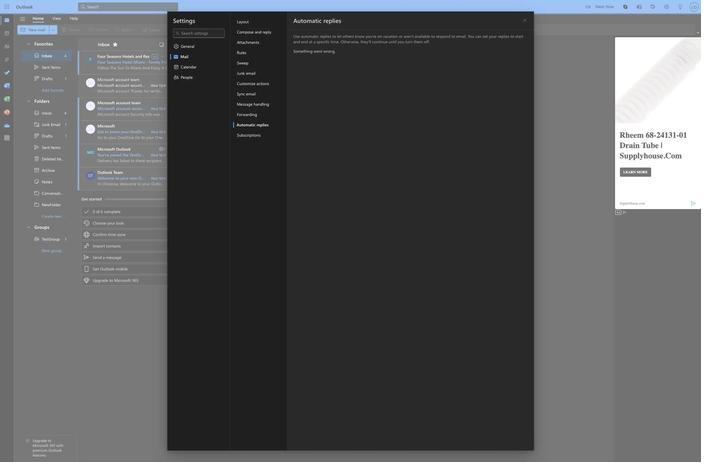 Task type: describe. For each thing, give the bounding box(es) containing it.
 conversation history
[[34, 190, 79, 196]]

tree containing 
[[21, 107, 79, 222]]

microsoft outlook
[[97, 147, 131, 152]]

365 for upgrade to microsoft 365 with premium outlook features
[[49, 443, 55, 448]]

automatic replies button
[[233, 120, 287, 130]]

all
[[250, 27, 254, 32]]

turn
[[406, 39, 413, 44]]

the
[[123, 152, 129, 158]]

powerpoint image
[[4, 110, 10, 116]]

forwarding button
[[233, 110, 287, 120]]

import
[[93, 243, 105, 249]]

 for 
[[34, 76, 40, 81]]

sent inside favorites tree
[[42, 64, 50, 70]]

layout
[[237, 19, 249, 24]]

deleted
[[42, 156, 56, 162]]

and inside button
[[255, 29, 262, 35]]

select a conversation checkbox for microsoft account security info was added
[[86, 101, 97, 111]]

 inside favorites tree
[[34, 64, 40, 70]]

select a conversation checkbox for microsoft account security info verification
[[86, 78, 97, 87]]

outlook link
[[16, 0, 33, 14]]

add favorite
[[42, 87, 64, 93]]

create new folder
[[42, 213, 73, 219]]

 for  testgroup
[[34, 236, 40, 242]]

message list section
[[78, 37, 217, 462]]

to left start at right
[[511, 34, 514, 39]]

vacation
[[383, 34, 398, 39]]

now
[[606, 4, 614, 9]]

 for  newfolder
[[34, 202, 40, 208]]

 deleted items
[[34, 156, 66, 162]]

 inbox for 1st  tree item from the bottom
[[34, 110, 52, 116]]

 archive
[[34, 167, 55, 173]]

microsoft account security info verification
[[97, 83, 173, 88]]

0 of 6 complete
[[93, 209, 121, 214]]


[[523, 18, 527, 23]]

automatic inside button
[[237, 122, 256, 128]]

wed for onedrive
[[151, 130, 158, 134]]

and up miami
[[135, 54, 142, 59]]


[[84, 220, 89, 226]]

send a message
[[93, 255, 121, 260]]

inbox 
[[98, 41, 118, 47]]

contacts
[[106, 243, 121, 249]]

1 for  tree item related to 
[[65, 76, 67, 81]]

zone
[[117, 232, 126, 237]]


[[112, 42, 118, 47]]

sweep
[[237, 60, 248, 66]]

outlook team image
[[86, 171, 95, 180]]

get for get to know your onedrive – how to back up your pc and mobile
[[97, 129, 104, 134]]

wed 10/4 for verification
[[151, 83, 166, 88]]

get to know your onedrive – how to back up your pc and mobile
[[97, 129, 217, 134]]

went
[[314, 48, 322, 54]]

outlook up welcome
[[97, 170, 112, 175]]

1 hotel from the left
[[123, 59, 132, 65]]

handling
[[254, 101, 269, 107]]

subscriptions button
[[233, 130, 287, 140]]

to right the off.
[[431, 34, 435, 39]]

tab list containing home
[[28, 14, 83, 23]]

outlook inside 'banner'
[[16, 4, 33, 10]]

wed for group
[[151, 153, 158, 157]]

of
[[96, 209, 100, 214]]

2  tree item from the top
[[21, 142, 72, 153]]

team for was
[[132, 100, 141, 106]]

10/4 for outlook.com
[[159, 176, 166, 181]]

wed for outlook.com
[[151, 176, 158, 181]]

wed 10/4 for was
[[151, 106, 166, 111]]

started
[[89, 196, 102, 202]]

otherwise,
[[341, 39, 360, 44]]

 drafts for 
[[34, 133, 53, 139]]


[[84, 266, 89, 272]]

automatic replies inside button
[[237, 122, 269, 128]]

to left let
[[333, 34, 336, 39]]

confirm time zone
[[93, 232, 126, 237]]

meet now
[[596, 4, 614, 9]]

 for 2nd  tree item from the bottom of the page
[[34, 53, 40, 58]]

set your advertising preferences image
[[623, 210, 627, 215]]

view
[[52, 15, 61, 21]]

automatic replies tab panel
[[288, 11, 534, 451]]

email
[[51, 122, 60, 127]]

replies up let
[[323, 16, 341, 24]]

0 vertical spatial mobile
[[205, 129, 217, 134]]

ot
[[88, 173, 93, 178]]

tags group
[[230, 24, 407, 36]]


[[34, 179, 40, 185]]

your right 'up'
[[181, 129, 190, 134]]

mo
[[87, 150, 94, 155]]

 for 1st  tree item from the bottom
[[34, 110, 40, 116]]

automatic replies element
[[293, 34, 529, 58]]

2  sent items from the top
[[34, 144, 60, 150]]

to down team
[[116, 175, 119, 181]]

premium features image
[[26, 439, 30, 443]]

outlook up the
[[116, 147, 131, 152]]

others
[[343, 34, 354, 39]]

4 inside favorites tree
[[64, 53, 67, 58]]

rules
[[237, 50, 246, 55]]

 button for groups
[[24, 222, 33, 233]]

was
[[155, 106, 162, 111]]

word image
[[4, 83, 10, 89]]

verification
[[153, 83, 173, 88]]

let
[[337, 34, 342, 39]]

your left look
[[107, 220, 115, 226]]

groups
[[34, 224, 49, 230]]

people image
[[4, 44, 10, 50]]

 newfolder
[[34, 202, 61, 208]]

 junk email
[[34, 122, 60, 127]]

general
[[181, 44, 194, 49]]

time
[[108, 232, 116, 237]]

Select a conversation checkbox
[[86, 171, 97, 180]]


[[586, 5, 591, 9]]

1  tree item from the top
[[21, 188, 79, 199]]

move & delete group
[[17, 24, 195, 36]]

10/4 for was
[[159, 106, 166, 111]]

onedrive image
[[4, 123, 10, 129]]

your left onedrive
[[121, 129, 129, 134]]

you've
[[97, 152, 109, 158]]

drafts for 
[[42, 133, 53, 139]]

2 vertical spatial inbox
[[42, 110, 52, 116]]

group inside tree item
[[51, 248, 62, 253]]

upgrade to microsoft 365 with premium outlook features
[[33, 438, 63, 458]]

 tree item
[[21, 153, 72, 165]]

added
[[163, 106, 174, 111]]

four seasons hotel miami - family friendly hotel
[[97, 59, 187, 65]]

history
[[66, 191, 79, 196]]

four seasons hotels and resorts
[[97, 54, 157, 59]]

seasons for hotel
[[107, 59, 121, 65]]

mt for microsoft account security info was added
[[88, 103, 94, 109]]

off.
[[424, 39, 430, 44]]

message
[[106, 255, 121, 260]]

microsoft account team image for microsoft account security info was added
[[86, 101, 95, 111]]

you've joined the testgroup group
[[97, 152, 160, 158]]

back
[[166, 129, 174, 134]]

and right pc
[[197, 129, 203, 134]]

hotels
[[123, 54, 134, 59]]

people
[[181, 75, 193, 80]]

security for verification
[[130, 83, 144, 88]]

notes
[[42, 179, 52, 184]]


[[84, 255, 89, 261]]

new inside "tree item"
[[54, 213, 62, 219]]

meet
[[596, 4, 605, 9]]

create
[[42, 213, 53, 219]]

email for junk email
[[246, 71, 256, 76]]

testgroup inside the message list no conversations selected list box
[[130, 152, 148, 158]]

–
[[148, 129, 150, 134]]

wed for was
[[151, 106, 158, 111]]

a inside use automatic replies to let others know you're on vacation or aren't available to respond to email. you can set your replies to start and end at a specific time. otherwise, they'll continue until you turn them off.
[[314, 39, 316, 44]]

know inside the message list no conversations selected list box
[[110, 129, 120, 134]]

calendar image
[[4, 31, 10, 36]]

favorites tree item
[[21, 38, 72, 50]]

 for folders
[[26, 99, 31, 103]]

 for favorites
[[26, 41, 31, 46]]

resorts
[[143, 54, 157, 59]]

 testgroup
[[34, 236, 60, 242]]

to down get outlook mobile
[[109, 278, 113, 283]]

excel image
[[4, 97, 10, 102]]

 for  conversation history
[[34, 190, 40, 196]]

something went wrong.
[[293, 48, 336, 54]]

 for groups
[[26, 225, 31, 230]]

 drafts for 
[[34, 76, 53, 81]]

four seasons hotels and resorts image
[[86, 55, 95, 64]]

premium
[[33, 448, 48, 453]]

complete
[[104, 209, 121, 214]]

you
[[398, 39, 404, 44]]

you're
[[366, 34, 376, 39]]

automatic inside tab panel
[[293, 16, 322, 24]]

message handling
[[237, 101, 269, 107]]

0
[[93, 209, 95, 214]]

microsoft account team image for microsoft account security info verification
[[86, 78, 95, 87]]


[[84, 278, 89, 284]]

files image
[[4, 57, 10, 63]]

sync
[[237, 91, 245, 97]]

newfolder
[[42, 202, 61, 207]]

set
[[483, 34, 488, 39]]

on
[[378, 34, 382, 39]]

to inside upgrade to microsoft 365 with premium outlook features
[[48, 438, 51, 443]]

select a conversation checkbox for you've joined the testgroup group
[[86, 148, 97, 157]]

 tree item
[[21, 119, 72, 130]]

archive
[[42, 168, 55, 173]]

customize
[[237, 81, 255, 86]]

your inside use automatic replies to let others know you're on vacation or aren't available to respond to email. you can set your replies to start and end at a specific time. otherwise, they'll continue until you turn them off.
[[489, 34, 497, 39]]

items for first  tree item from the top of the page
[[51, 64, 60, 70]]

confirm
[[93, 232, 107, 237]]

 tree item
[[21, 165, 72, 176]]



Task type: vqa. For each thing, say whether or not it's contained in the screenshot.


Task type: locate. For each thing, give the bounding box(es) containing it.
0 vertical spatial testgroup
[[130, 152, 148, 158]]

1 up add favorite "tree item"
[[65, 76, 67, 81]]

 for 
[[34, 133, 40, 139]]

forwarding
[[237, 112, 257, 117]]

4 up  "tree item" on the top left
[[64, 110, 67, 116]]

1 horizontal spatial new
[[130, 175, 137, 181]]

hotel
[[123, 59, 132, 65], [177, 59, 187, 65]]

365 inside the message list no conversations selected list box
[[132, 278, 139, 283]]

0 horizontal spatial testgroup
[[42, 236, 60, 242]]

1 four from the top
[[97, 54, 106, 59]]

 inbox inside tree
[[34, 110, 52, 116]]

2  tree item from the top
[[21, 130, 72, 142]]

automatic up automatic
[[293, 16, 322, 24]]

drafts for 
[[42, 76, 53, 81]]

choose your look
[[93, 220, 124, 226]]

0 vertical spatial 
[[34, 76, 40, 81]]

0 horizontal spatial mobile
[[116, 266, 128, 272]]

 down 
[[34, 133, 40, 139]]

4 inside tree
[[64, 110, 67, 116]]

a right send
[[103, 255, 105, 260]]

2 drafts from the top
[[42, 133, 53, 139]]

3 wed 10/4 from the top
[[151, 130, 166, 134]]

layout button
[[233, 17, 287, 27]]

1 vertical spatial automatic replies
[[237, 122, 269, 128]]

2 sent from the top
[[42, 145, 50, 150]]

ad up family
[[153, 54, 157, 58]]

0 vertical spatial 4
[[64, 53, 67, 58]]

create new folder tree item
[[21, 210, 73, 222]]

10/4 for group
[[159, 153, 166, 157]]

2 vertical spatial 
[[26, 225, 31, 230]]

know inside use automatic replies to let others know you're on vacation or aren't available to respond to email. you can set your replies to start and end at a specific time. otherwise, they'll continue until you turn them off.
[[355, 34, 365, 39]]

0 vertical spatial 
[[173, 75, 179, 80]]

 notes
[[34, 179, 52, 185]]

 sent items inside favorites tree
[[34, 64, 60, 70]]

1 horizontal spatial junk
[[237, 71, 245, 76]]


[[159, 42, 164, 47]]

1 vertical spatial sent
[[42, 145, 50, 150]]

 left "favorites"
[[26, 41, 31, 46]]

outlook down send a message
[[100, 266, 115, 272]]

select a conversation checkbox up m
[[86, 101, 97, 111]]

 button inside "folders" tree item
[[24, 96, 33, 106]]

microsoft account team image
[[86, 78, 95, 87], [86, 101, 95, 111]]

replies left start at right
[[498, 34, 510, 39]]


[[167, 42, 173, 48]]

 tree item for 
[[21, 130, 72, 142]]

group right new
[[51, 248, 62, 253]]

or
[[399, 34, 403, 39]]

1 vertical spatial mt
[[88, 103, 94, 109]]

sent up  tree item
[[42, 145, 50, 150]]

0 vertical spatial items
[[51, 64, 60, 70]]

automatic replies heading
[[293, 16, 341, 24]]

more apps image
[[4, 135, 10, 141]]

0 horizontal spatial hotel
[[123, 59, 132, 65]]

 tree item up create
[[21, 199, 72, 210]]

1 for  "tree item" on the top left
[[65, 122, 67, 127]]

f
[[89, 56, 91, 62]]

 sent items up  tree item
[[34, 144, 60, 150]]

inbox heading
[[91, 38, 120, 51]]

outlook up  at the left top
[[16, 4, 33, 10]]

 tree item for 
[[21, 73, 72, 84]]

email inside sync email "button"
[[246, 91, 256, 97]]


[[34, 190, 40, 196], [34, 202, 40, 208]]

2 microsoft account team image from the top
[[86, 101, 95, 111]]

1  tree item from the top
[[21, 50, 72, 61]]

get left "started"
[[81, 196, 88, 202]]

email
[[246, 71, 256, 76], [246, 91, 256, 97]]

dialog containing settings
[[0, 0, 702, 462]]

 left folders
[[26, 99, 31, 103]]

team up microsoft account security info was added
[[132, 100, 141, 106]]

items
[[51, 64, 60, 70], [51, 145, 60, 150], [57, 156, 66, 162]]

1  drafts from the top
[[34, 76, 53, 81]]

something
[[293, 48, 313, 54]]

microsoft inside upgrade to microsoft 365 with premium outlook features
[[33, 443, 48, 448]]

1 drafts from the top
[[42, 76, 53, 81]]

0 vertical spatial get
[[97, 129, 104, 134]]

1 vertical spatial items
[[51, 145, 60, 150]]

microsoft image
[[86, 125, 95, 134]]

0 vertical spatial 
[[34, 64, 40, 70]]

seasons down  "button"
[[107, 54, 121, 59]]

0 vertical spatial security
[[130, 83, 144, 88]]

your down team
[[120, 175, 129, 181]]

team for verification
[[130, 77, 139, 82]]

new inside the message list no conversations selected list box
[[130, 175, 137, 181]]

1 vertical spatial team
[[132, 100, 141, 106]]

use
[[293, 34, 300, 39]]

to left 'with'
[[48, 438, 51, 443]]

0 vertical spatial seasons
[[107, 54, 121, 59]]

0 vertical spatial team
[[130, 77, 139, 82]]

a
[[314, 39, 316, 44], [103, 255, 105, 260]]

2  from the top
[[34, 110, 40, 116]]

continue
[[372, 39, 388, 44]]

four right 'four seasons hotels and resorts' icon
[[97, 59, 106, 65]]

1 vertical spatial email
[[246, 91, 256, 97]]

10/4
[[159, 83, 166, 88], [159, 106, 166, 111], [159, 130, 166, 134], [159, 153, 166, 157], [159, 176, 166, 181]]

microsoft account security info was added
[[97, 106, 174, 111]]

and left end
[[293, 39, 300, 44]]

 inbox inside favorites tree
[[34, 53, 52, 58]]

replies
[[323, 16, 341, 24], [320, 34, 331, 39], [498, 34, 510, 39], [257, 122, 269, 128]]

seasons down four seasons hotels and resorts
[[107, 59, 121, 65]]

 up add favorite "tree item"
[[34, 76, 40, 81]]

until
[[389, 39, 397, 44]]

2  tree item from the top
[[21, 199, 72, 210]]

and right "all"
[[255, 29, 262, 35]]

1 seasons from the top
[[107, 54, 121, 59]]

1 vertical spatial testgroup
[[42, 236, 60, 242]]

1  tree item from the top
[[21, 73, 72, 84]]

message list no conversations selected list box
[[78, 51, 217, 462]]

 left newfolder
[[34, 202, 40, 208]]

sent inside tree
[[42, 145, 50, 150]]

reply
[[263, 29, 271, 35]]

mt for microsoft account security info verification
[[88, 80, 94, 85]]

upgrade up premium
[[33, 438, 47, 443]]

get started
[[81, 196, 102, 202]]

1  from the top
[[34, 53, 40, 58]]

1  button from the top
[[24, 38, 33, 49]]

items for first  tree item from the bottom of the page
[[51, 145, 60, 150]]

items for  tree item
[[57, 156, 66, 162]]

left-rail-appbar navigation
[[1, 14, 13, 132]]

to right microsoft image
[[105, 129, 109, 134]]

 inbox down "favorites"
[[34, 53, 52, 58]]

2  drafts from the top
[[34, 133, 53, 139]]

four right f
[[97, 54, 106, 59]]

1  from the top
[[26, 41, 31, 46]]

 button left "favorites"
[[24, 38, 33, 49]]

mt down 'four seasons hotels and resorts' icon
[[88, 80, 94, 85]]

 up ""
[[34, 144, 40, 150]]

items up favorite
[[51, 64, 60, 70]]

 down 
[[34, 190, 40, 196]]

select a conversation checkbox down 'four seasons hotels and resorts' icon
[[86, 78, 97, 87]]

1 select a conversation checkbox from the top
[[86, 125, 97, 134]]

upgrade for upgrade to microsoft 365
[[93, 278, 108, 283]]

 tree item up add
[[21, 73, 72, 84]]

welcome
[[97, 175, 114, 181]]

 inbox for 2nd  tree item from the bottom of the page
[[34, 53, 52, 58]]

1 vertical spatial select a conversation checkbox
[[86, 101, 97, 111]]

 tree item up newfolder
[[21, 188, 79, 199]]

1 horizontal spatial hotel
[[177, 59, 187, 65]]

compose and reply
[[237, 29, 271, 35]]

sent up add
[[42, 64, 50, 70]]

microsoft account team
[[97, 77, 139, 82], [97, 100, 141, 106]]

testgroup right the
[[130, 152, 148, 158]]

0 horizontal spatial upgrade
[[33, 438, 47, 443]]

to right how
[[161, 129, 165, 134]]

security for was
[[132, 106, 146, 111]]

conversation
[[42, 191, 65, 196]]

testgroup
[[130, 152, 148, 158], [42, 236, 60, 242]]

0 vertical spatial a
[[314, 39, 316, 44]]

 drafts
[[34, 76, 53, 81], [34, 133, 53, 139]]

 tree item
[[21, 50, 72, 61], [21, 107, 72, 119]]

upgrade inside upgrade to microsoft 365 with premium outlook features
[[33, 438, 47, 443]]

2 4 from the top
[[64, 110, 67, 116]]

1 inside  tree item
[[65, 236, 67, 242]]


[[84, 209, 89, 215]]

1 horizontal spatial a
[[314, 39, 316, 44]]

1 mt from the top
[[88, 80, 94, 85]]

1 1 from the top
[[65, 76, 67, 81]]

0 vertical spatial sent
[[42, 64, 50, 70]]

microsoft account team image up m
[[86, 101, 95, 111]]

seasons for hotels
[[107, 54, 121, 59]]

1 vertical spatial know
[[110, 129, 120, 134]]

select a conversation checkbox containing mo
[[86, 148, 97, 157]]

0 vertical spatial automatic
[[293, 16, 322, 24]]

wed 10/4 for onedrive
[[151, 130, 166, 134]]

outlook team
[[97, 170, 123, 175]]

1 horizontal spatial 
[[173, 75, 179, 80]]

 inside tree
[[34, 110, 40, 116]]

get for get started
[[81, 196, 88, 202]]

0 vertical spatial  sent items
[[34, 64, 60, 70]]

0 vertical spatial group
[[149, 152, 160, 158]]

settings
[[173, 16, 195, 24]]

1 for  tree item
[[65, 236, 67, 242]]

 tree item
[[21, 233, 72, 245]]

wed for verification
[[151, 83, 158, 88]]

4 1 from the top
[[65, 236, 67, 242]]

1 microsoft account team from the top
[[97, 77, 139, 82]]

2 select a conversation checkbox from the top
[[86, 101, 97, 111]]

3  from the top
[[26, 225, 31, 230]]

ad left set your advertising preferences image
[[617, 210, 621, 214]]

 drafts inside favorites tree
[[34, 76, 53, 81]]

 button
[[521, 16, 530, 25]]

 inbox down folders
[[34, 110, 52, 116]]

four
[[97, 54, 106, 59], [97, 59, 106, 65]]

email for sync email
[[246, 91, 256, 97]]

 button inside groups tree item
[[24, 222, 33, 233]]

2 vertical spatial get
[[93, 266, 99, 272]]

10/4 for verification
[[159, 83, 166, 88]]

0 vertical spatial ad
[[153, 54, 157, 58]]

automatic replies inside tab panel
[[293, 16, 341, 24]]

tree
[[21, 107, 79, 222]]

email up customize actions
[[246, 71, 256, 76]]

them
[[414, 39, 423, 44]]

 sent items
[[34, 64, 60, 70], [34, 144, 60, 150]]

application
[[0, 0, 702, 462]]

junk inside  junk email
[[42, 122, 50, 127]]

replies down forwarding button
[[257, 122, 269, 128]]

start
[[516, 34, 524, 39]]

sync email
[[237, 91, 256, 97]]

automatic replies up automatic
[[293, 16, 341, 24]]

1 vertical spatial  tree item
[[21, 107, 72, 119]]

inbox inside favorites tree
[[42, 53, 52, 58]]

1 select a conversation checkbox from the top
[[86, 78, 97, 87]]

4 down 'favorites' 'tree item'
[[64, 53, 67, 58]]

1 vertical spatial drafts
[[42, 133, 53, 139]]

new left the folder
[[54, 213, 62, 219]]

0 vertical spatial four
[[97, 54, 106, 59]]

outlook inside upgrade to microsoft 365 with premium outlook features
[[49, 448, 62, 453]]

drafts inside tree
[[42, 133, 53, 139]]

outlook banner
[[0, 0, 702, 14]]

0 horizontal spatial group
[[51, 248, 62, 253]]

4 wed 10/4 from the top
[[151, 153, 166, 157]]

1  from the top
[[34, 76, 40, 81]]

wed 10/4 for outlook.com
[[151, 176, 166, 181]]

 down "favorites"
[[34, 53, 40, 58]]

1  from the top
[[34, 64, 40, 70]]

microsoft account team up microsoft account security info verification
[[97, 77, 139, 82]]

mt up m
[[88, 103, 94, 109]]

1 wed 10/4 from the top
[[151, 83, 166, 88]]

microsoft account team image down 'four seasons hotels and resorts' icon
[[86, 78, 95, 87]]

 button for folders
[[24, 96, 33, 106]]

 inside "folders" tree item
[[26, 99, 31, 103]]

1 vertical spatial a
[[103, 255, 105, 260]]

1 vertical spatial inbox
[[42, 53, 52, 58]]

0 vertical spatial  tree item
[[21, 61, 72, 73]]

2  inbox from the top
[[34, 110, 52, 116]]

security left was
[[132, 106, 146, 111]]

0 vertical spatial select a conversation checkbox
[[86, 125, 97, 134]]

microsoft account team up microsoft account security info was added
[[97, 100, 141, 106]]

1 vertical spatial select a conversation checkbox
[[86, 148, 97, 157]]

inbox inside inbox 
[[98, 41, 110, 47]]

tab list
[[28, 14, 83, 23]]

0 horizontal spatial ad
[[153, 54, 157, 58]]

 drafts down  "tree item" on the top left
[[34, 133, 53, 139]]

 drafts inside tree
[[34, 133, 53, 139]]

0 horizontal spatial 
[[34, 236, 40, 242]]

2  tree item from the top
[[21, 107, 72, 119]]

can
[[476, 34, 482, 39]]

0 horizontal spatial automatic replies
[[237, 122, 269, 128]]

2 four from the top
[[97, 59, 106, 65]]

 down "favorites"
[[34, 64, 40, 70]]

3  button from the top
[[24, 222, 33, 233]]

time.
[[331, 39, 340, 44]]

 down 
[[173, 75, 179, 80]]

to do image
[[4, 70, 10, 76]]


[[34, 156, 40, 162]]

1 right  testgroup
[[65, 236, 67, 242]]

 tree item
[[21, 61, 72, 73], [21, 142, 72, 153]]


[[34, 64, 40, 70], [34, 144, 40, 150]]

settings tab list
[[167, 11, 230, 451]]

mail
[[180, 54, 188, 59]]

2  button from the top
[[24, 96, 33, 106]]

3 wed from the top
[[151, 130, 158, 134]]


[[176, 31, 180, 35]]


[[159, 147, 165, 152]]

0 vertical spatial junk
[[237, 71, 245, 76]]

mail image
[[4, 17, 10, 23]]

1 vertical spatial 
[[26, 99, 31, 103]]

1 right email
[[65, 122, 67, 127]]

 inside tree
[[34, 144, 40, 150]]

team
[[130, 77, 139, 82], [132, 100, 141, 106]]

home
[[33, 15, 44, 21]]

aren't
[[404, 34, 414, 39]]

folders
[[34, 98, 50, 104]]

2 select a conversation checkbox from the top
[[86, 148, 97, 157]]


[[34, 167, 40, 173]]

Search settings search field
[[180, 30, 219, 36]]

1 inside favorites tree
[[65, 76, 67, 81]]

know left you're
[[355, 34, 365, 39]]

 tree item down  junk email
[[21, 130, 72, 142]]

 inside tree item
[[34, 236, 40, 242]]

0 vertical spatial  button
[[24, 38, 33, 49]]

1 down  "tree item" on the top left
[[65, 133, 67, 139]]

ad
[[153, 54, 157, 58], [617, 210, 621, 214]]

2  from the top
[[34, 133, 40, 139]]

document
[[0, 0, 702, 462]]

a right at
[[314, 39, 316, 44]]

0 vertical spatial info
[[145, 83, 152, 88]]

a inside list box
[[103, 255, 105, 260]]

sync email button
[[233, 89, 287, 99]]

junk right 
[[42, 122, 50, 127]]

1 horizontal spatial know
[[355, 34, 365, 39]]

 inside favorites tree
[[34, 53, 40, 58]]

account
[[115, 77, 129, 82], [115, 83, 129, 88], [116, 100, 130, 106], [116, 106, 130, 111], [163, 175, 178, 181]]

microsoft outlook image
[[86, 148, 95, 157]]

0 vertical spatial microsoft account team
[[97, 77, 139, 82]]

get right  at bottom left
[[93, 266, 99, 272]]

365 inside upgrade to microsoft 365 with premium outlook features
[[49, 443, 55, 448]]

1 vertical spatial get
[[81, 196, 88, 202]]

0 vertical spatial email
[[246, 71, 256, 76]]

groups tree item
[[21, 222, 72, 233]]

1  inbox from the top
[[34, 53, 52, 58]]

microsoft account team for microsoft account security info verification
[[97, 77, 139, 82]]

replies inside button
[[257, 122, 269, 128]]

dialog
[[0, 0, 702, 462]]

0 vertical spatial mt
[[88, 80, 94, 85]]

email.
[[456, 34, 467, 39]]

upgrade for upgrade to microsoft 365 with premium outlook features
[[33, 438, 47, 443]]

1 sent from the top
[[42, 64, 50, 70]]

1 horizontal spatial testgroup
[[130, 152, 148, 158]]

1 vertical spatial  sent items
[[34, 144, 60, 150]]

5 wed from the top
[[151, 176, 158, 181]]

attachments button
[[233, 37, 287, 48]]

1 vertical spatial upgrade
[[33, 438, 47, 443]]

email right sync
[[246, 91, 256, 97]]

1
[[65, 76, 67, 81], [65, 122, 67, 127], [65, 133, 67, 139], [65, 236, 67, 242]]

upgrade to microsoft 365
[[93, 278, 139, 283]]

ad inside the message list no conversations selected list box
[[153, 54, 157, 58]]

1 vertical spatial mobile
[[116, 266, 128, 272]]

 button inside 'favorites' 'tree item'
[[24, 38, 33, 49]]

get for get outlook mobile
[[93, 266, 99, 272]]

1 vertical spatial new
[[54, 213, 62, 219]]

junk down sweep on the left of page
[[237, 71, 245, 76]]

 drafts up add
[[34, 76, 53, 81]]

testgroup inside  testgroup
[[42, 236, 60, 242]]

1  from the top
[[34, 190, 40, 196]]

1 vertical spatial seasons
[[107, 59, 121, 65]]

 for 
[[173, 75, 179, 80]]

 tree item up add favorite "tree item"
[[21, 61, 72, 73]]

1 vertical spatial ad
[[617, 210, 621, 214]]

1 horizontal spatial automatic
[[293, 16, 322, 24]]

2  from the top
[[34, 202, 40, 208]]

security up microsoft account security info was added
[[130, 83, 144, 88]]

1  sent items from the top
[[34, 64, 60, 70]]

know up microsoft outlook
[[110, 129, 120, 134]]

folders tree item
[[21, 96, 72, 107]]

select a conversation checkbox for get to know your onedrive – how to back up your pc and mobile
[[86, 125, 97, 134]]

wed 10/4 for group
[[151, 153, 166, 157]]

1 4 from the top
[[64, 53, 67, 58]]

with
[[56, 443, 63, 448]]

your right 'set'
[[489, 34, 497, 39]]

pc
[[191, 129, 196, 134]]

1 vertical spatial 
[[34, 110, 40, 116]]

team
[[113, 170, 123, 175]]

testgroup up the new group
[[42, 236, 60, 242]]

2 microsoft account team from the top
[[97, 100, 141, 106]]

1  tree item from the top
[[21, 61, 72, 73]]

3 1 from the top
[[65, 133, 67, 139]]

0 horizontal spatial automatic
[[237, 122, 256, 128]]

2 wed 10/4 from the top
[[151, 106, 166, 111]]

application containing settings
[[0, 0, 702, 462]]

0 vertical spatial microsoft account team image
[[86, 78, 95, 87]]

four for four seasons hotels and resorts
[[97, 54, 106, 59]]

items up  deleted items at the left top of page
[[51, 145, 60, 150]]

1 vertical spatial  tree item
[[21, 142, 72, 153]]

2 hotel from the left
[[177, 59, 187, 65]]

Select a conversation checkbox
[[86, 125, 97, 134], [86, 148, 97, 157]]

6
[[101, 209, 103, 214]]

choose
[[93, 220, 106, 226]]

1 email from the top
[[246, 71, 256, 76]]

1 for  tree item associated with 
[[65, 133, 67, 139]]

upgrade right the 
[[93, 278, 108, 283]]

select a conversation checkbox up the 'ot'
[[86, 148, 97, 157]]

10/4 for onedrive
[[159, 130, 166, 134]]

1 vertical spatial 
[[34, 144, 40, 150]]

add favorite tree item
[[21, 84, 72, 96]]

select a conversation checkbox containing m
[[86, 125, 97, 134]]

favorites tree
[[21, 36, 72, 96]]

drafts inside favorites tree
[[42, 76, 53, 81]]

 inside settings tab list
[[173, 75, 179, 80]]

inbox left  "button"
[[98, 41, 110, 47]]

use automatic replies to let others know you're on vacation or aren't available to respond to email. you can set your replies to start and end at a specific time. otherwise, they'll continue until you turn them off.
[[293, 34, 524, 44]]

info for verification
[[145, 83, 152, 88]]

 up 
[[34, 110, 40, 116]]

2 vertical spatial items
[[57, 156, 66, 162]]

0 vertical spatial 
[[34, 190, 40, 196]]

2 mt from the top
[[88, 103, 94, 109]]

 left groups
[[26, 225, 31, 230]]

 down groups
[[34, 236, 40, 242]]

4 wed from the top
[[151, 153, 158, 157]]

1 wed from the top
[[151, 83, 158, 88]]

items inside  deleted items
[[57, 156, 66, 162]]

to left 'email.'
[[452, 34, 455, 39]]

2 wed from the top
[[151, 106, 158, 111]]

four for four seasons hotel miami - family friendly hotel
[[97, 59, 106, 65]]

items inside favorites tree
[[51, 64, 60, 70]]

welcome to your new outlook.com account
[[97, 175, 178, 181]]

info for was
[[147, 106, 154, 111]]

1 vertical spatial automatic
[[237, 122, 256, 128]]

1 vertical spatial group
[[51, 248, 62, 253]]

1 microsoft account team image from the top
[[86, 78, 95, 87]]

folder
[[63, 213, 73, 219]]

1 vertical spatial  inbox
[[34, 110, 52, 116]]

1 inside  "tree item"
[[65, 122, 67, 127]]

 tree item up  junk email
[[21, 107, 72, 119]]

 inside tree
[[34, 133, 40, 139]]

 tree item
[[21, 176, 72, 188]]

document containing settings
[[0, 0, 702, 462]]

email inside junk email button
[[246, 71, 256, 76]]

 inside 'favorites' 'tree item'
[[26, 41, 31, 46]]

 button
[[24, 38, 33, 49], [24, 96, 33, 106], [24, 222, 33, 233]]

select a conversation checkbox up mo
[[86, 125, 97, 134]]

view button
[[48, 14, 65, 23]]

2  from the top
[[34, 144, 40, 150]]

1 horizontal spatial group
[[149, 152, 160, 158]]

 inside favorites tree
[[34, 76, 40, 81]]

0 vertical spatial  tree item
[[21, 73, 72, 84]]

0 vertical spatial 
[[26, 41, 31, 46]]


[[20, 16, 26, 22]]

0 vertical spatial upgrade
[[93, 278, 108, 283]]

junk inside button
[[237, 71, 245, 76]]

respond
[[436, 34, 451, 39]]

1 vertical spatial  drafts
[[34, 133, 53, 139]]

settings heading
[[173, 16, 195, 24]]

 tree item
[[21, 73, 72, 84], [21, 130, 72, 142]]

0 vertical spatial new
[[130, 175, 137, 181]]

2 vertical spatial  button
[[24, 222, 33, 233]]

2 1 from the top
[[65, 122, 67, 127]]

0 horizontal spatial 365
[[49, 443, 55, 448]]

Select a conversation checkbox
[[86, 78, 97, 87], [86, 101, 97, 111]]

1 horizontal spatial 365
[[132, 278, 139, 283]]

end
[[301, 39, 308, 44]]

1 vertical spatial 
[[34, 236, 40, 242]]

 button for favorites
[[24, 38, 33, 49]]

0 vertical spatial automatic replies
[[293, 16, 341, 24]]

1 vertical spatial 4
[[64, 110, 67, 116]]

 button left groups
[[24, 222, 33, 233]]

1 horizontal spatial ad
[[617, 210, 621, 214]]

drafts down  junk email
[[42, 133, 53, 139]]

1 vertical spatial microsoft account team
[[97, 100, 141, 106]]

365 for upgrade to microsoft 365
[[132, 278, 139, 283]]

 inside groups tree item
[[26, 225, 31, 230]]

new left outlook.com
[[130, 175, 137, 181]]

2  from the top
[[26, 99, 31, 103]]

and inside use automatic replies to let others know you're on vacation or aren't available to respond to email. you can set your replies to start and end at a specific time. otherwise, they'll continue until you turn them off.
[[293, 39, 300, 44]]

2 email from the top
[[246, 91, 256, 97]]

group down how
[[149, 152, 160, 158]]

new group tree item
[[21, 245, 72, 256]]

upgrade inside the message list no conversations selected list box
[[93, 278, 108, 283]]

 tree item
[[21, 188, 79, 199], [21, 199, 72, 210]]

2 seasons from the top
[[107, 59, 121, 65]]

1 vertical spatial 365
[[49, 443, 55, 448]]

1 vertical spatial info
[[147, 106, 154, 111]]

replies left let
[[320, 34, 331, 39]]

microsoft account team for microsoft account security info was added
[[97, 100, 141, 106]]

hotel down four seasons hotels and resorts
[[123, 59, 132, 65]]

junk email
[[237, 71, 256, 76]]

1 vertical spatial  button
[[24, 96, 33, 106]]

0 vertical spatial know
[[355, 34, 365, 39]]

1 vertical spatial 
[[34, 133, 40, 139]]

group inside the message list no conversations selected list box
[[149, 152, 160, 158]]

1 vertical spatial four
[[97, 59, 106, 65]]

0 vertical spatial drafts
[[42, 76, 53, 81]]

5 wed 10/4 from the top
[[151, 176, 166, 181]]

0 vertical spatial 365
[[132, 278, 139, 283]]

1 vertical spatial security
[[132, 106, 146, 111]]

1 vertical spatial 
[[34, 202, 40, 208]]



